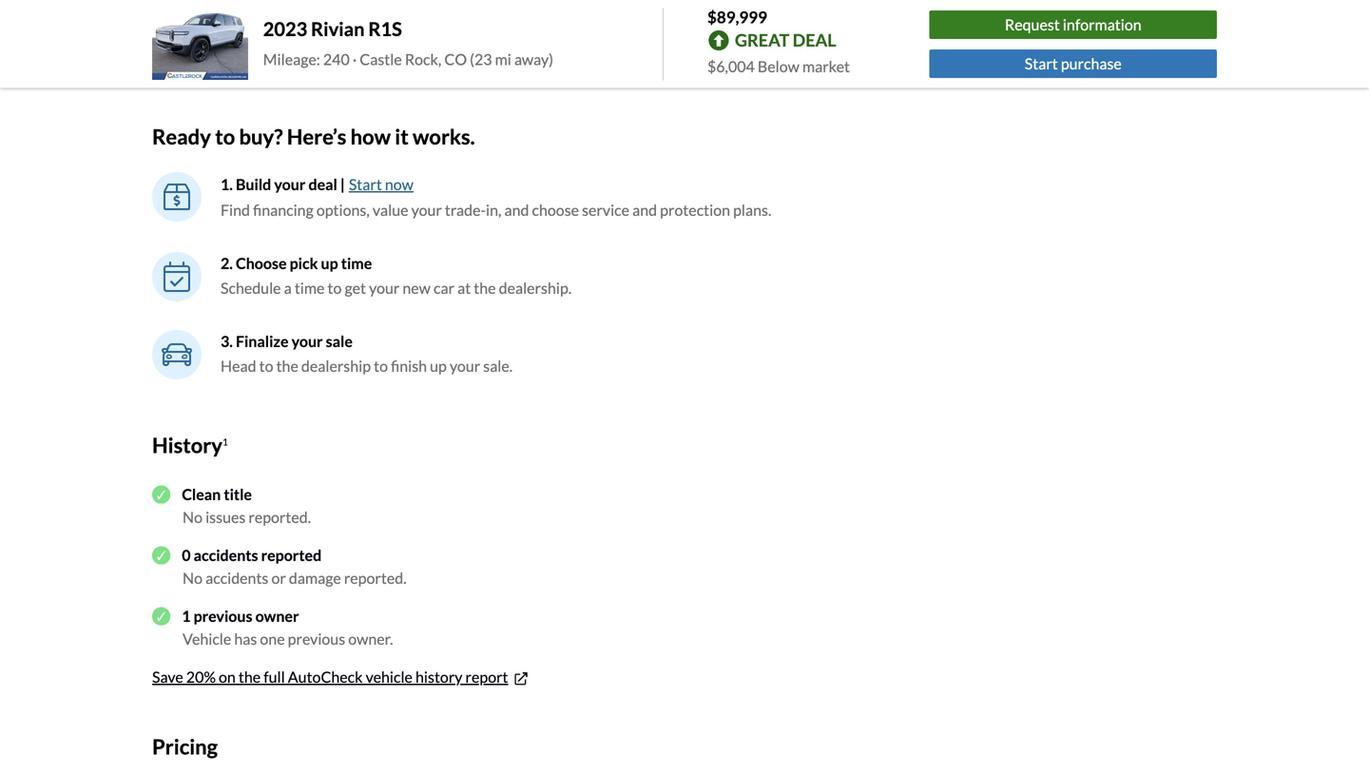 Task type: locate. For each thing, give the bounding box(es) containing it.
owner
[[255, 607, 299, 625]]

0
[[182, 546, 191, 564]]

0 vertical spatial no
[[183, 508, 203, 526]]

start down request
[[1025, 54, 1058, 73]]

heated
[[152, 58, 202, 76]]

reported. up reported
[[249, 508, 311, 526]]

0 vertical spatial time
[[341, 254, 372, 273]]

no for no issues reported.
[[183, 508, 203, 526]]

your left the sale
[[292, 332, 323, 351]]

3.
[[221, 332, 233, 351]]

no for no accidents or damage reported.
[[183, 569, 203, 587]]

start purchase
[[1025, 54, 1122, 73]]

your inside 2. choose pick up time schedule a time to get your new car at the dealership.
[[369, 279, 400, 297]]

0 vertical spatial reported.
[[249, 508, 311, 526]]

request information button
[[930, 10, 1217, 39]]

1 vertical spatial no
[[183, 569, 203, 587]]

1 inside history 1
[[222, 436, 228, 448]]

to inside 2. choose pick up time schedule a time to get your new car at the dealership.
[[328, 279, 342, 297]]

1 vdpcheck image from the top
[[152, 485, 170, 504]]

previous up the "vehicle"
[[194, 607, 252, 625]]

1 horizontal spatial time
[[341, 254, 372, 273]]

accidents down 0 accidents reported
[[205, 569, 269, 587]]

save 20% on the full autocheck vehicle history report
[[152, 667, 508, 686]]

value
[[373, 201, 408, 219]]

plans.
[[733, 201, 772, 219]]

1 previous owner
[[182, 607, 299, 625]]

1 horizontal spatial 1
[[222, 436, 228, 448]]

report
[[466, 667, 508, 686]]

1 horizontal spatial up
[[430, 357, 447, 375]]

get
[[345, 279, 366, 297]]

2023 rivian r1s image
[[152, 8, 248, 80]]

0 vertical spatial 1
[[222, 436, 228, 448]]

2 horizontal spatial the
[[474, 279, 496, 297]]

1 vertical spatial accidents
[[205, 569, 269, 587]]

up right the finish
[[430, 357, 447, 375]]

0 vertical spatial up
[[321, 254, 338, 273]]

your left sale. at the left top of page
[[450, 357, 480, 375]]

2 no from the top
[[183, 569, 203, 587]]

choose
[[532, 201, 579, 219]]

no
[[183, 508, 203, 526], [183, 569, 203, 587]]

1
[[222, 436, 228, 448], [182, 607, 191, 625]]

0 horizontal spatial reported.
[[249, 508, 311, 526]]

and right service at the top left of the page
[[633, 201, 657, 219]]

no issues reported.
[[183, 508, 311, 526]]

0 vertical spatial start
[[1025, 54, 1058, 73]]

vdpcheck image for 1 previous owner
[[152, 607, 170, 625]]

time up "get"
[[341, 254, 372, 273]]

the down the 'finalize'
[[276, 357, 298, 375]]

3. finalize your sale head to the dealership to finish up your sale.
[[221, 332, 513, 375]]

vdpcheck image left clean
[[152, 485, 170, 504]]

1 up the "vehicle"
[[182, 607, 191, 625]]

0 horizontal spatial up
[[321, 254, 338, 273]]

the inside 3. finalize your sale head to the dealership to finish up your sale.
[[276, 357, 298, 375]]

great
[[735, 30, 790, 51]]

0 horizontal spatial and
[[504, 201, 529, 219]]

sale
[[326, 332, 353, 351]]

the right on
[[239, 667, 261, 686]]

sale.
[[483, 357, 513, 375]]

your
[[274, 175, 306, 194], [411, 201, 442, 219], [369, 279, 400, 297], [292, 332, 323, 351], [450, 357, 480, 375]]

1 and from the left
[[504, 201, 529, 219]]

no down 0
[[183, 569, 203, 587]]

head
[[221, 357, 256, 375]]

rivian
[[311, 17, 365, 40]]

2 vdpcheck image from the top
[[152, 607, 170, 625]]

has
[[234, 629, 257, 648]]

0 horizontal spatial time
[[295, 279, 325, 297]]

autocheck
[[288, 667, 363, 686]]

1 vertical spatial start
[[349, 175, 382, 194]]

1 vertical spatial vdpcheck image
[[152, 607, 170, 625]]

now
[[385, 175, 414, 194]]

1 horizontal spatial and
[[633, 201, 657, 219]]

reported. right damage
[[344, 569, 407, 587]]

no down clean
[[183, 508, 203, 526]]

financing
[[253, 201, 314, 219]]

market
[[803, 57, 850, 76]]

240
[[323, 50, 350, 68]]

start
[[1025, 54, 1058, 73], [349, 175, 382, 194]]

1 vertical spatial time
[[295, 279, 325, 297]]

2 vertical spatial the
[[239, 667, 261, 686]]

1 horizontal spatial previous
[[288, 629, 345, 648]]

1 horizontal spatial reported.
[[344, 569, 407, 587]]

0 horizontal spatial 1
[[182, 607, 191, 625]]

0 vertical spatial the
[[474, 279, 496, 297]]

service
[[582, 201, 630, 219]]

protection
[[660, 201, 730, 219]]

choose
[[236, 254, 287, 273]]

it
[[395, 124, 409, 149]]

finalize
[[236, 332, 289, 351]]

your up financing
[[274, 175, 306, 194]]

1 vertical spatial up
[[430, 357, 447, 375]]

1 vertical spatial 1
[[182, 607, 191, 625]]

start right |
[[349, 175, 382, 194]]

save
[[152, 667, 183, 686]]

time right a
[[295, 279, 325, 297]]

$6,004
[[708, 57, 755, 76]]

1 vertical spatial the
[[276, 357, 298, 375]]

0 vertical spatial accidents
[[194, 546, 258, 564]]

up right pick
[[321, 254, 338, 273]]

co
[[444, 50, 467, 68]]

1 vertical spatial reported.
[[344, 569, 407, 587]]

and right in,
[[504, 201, 529, 219]]

schedule
[[221, 279, 281, 297]]

finish
[[391, 357, 427, 375]]

1 horizontal spatial start
[[1025, 54, 1058, 73]]

2 and from the left
[[633, 201, 657, 219]]

start inside the '1. build your deal | start now find financing options, value your trade-in, and choose service and protection plans.'
[[349, 175, 382, 194]]

accidents
[[194, 546, 258, 564], [205, 569, 269, 587]]

castle
[[360, 50, 402, 68]]

0 horizontal spatial start
[[349, 175, 382, 194]]

ready
[[152, 124, 211, 149]]

to left "get"
[[328, 279, 342, 297]]

vdpcheck image
[[152, 485, 170, 504], [152, 607, 170, 625]]

history 1
[[152, 433, 228, 457]]

start purchase button
[[930, 49, 1217, 78]]

up
[[321, 254, 338, 273], [430, 357, 447, 375]]

accidents down issues
[[194, 546, 258, 564]]

previous up autocheck
[[288, 629, 345, 648]]

|
[[340, 175, 345, 194]]

vdpcheck image down vdpcheck image
[[152, 607, 170, 625]]

time
[[341, 254, 372, 273], [295, 279, 325, 297]]

up inside 3. finalize your sale head to the dealership to finish up your sale.
[[430, 357, 447, 375]]

0 vertical spatial previous
[[194, 607, 252, 625]]

1 up the clean title
[[222, 436, 228, 448]]

0 horizontal spatial the
[[239, 667, 261, 686]]

0 vertical spatial vdpcheck image
[[152, 485, 170, 504]]

request information
[[1005, 15, 1142, 34]]

third
[[479, 50, 515, 69]]

accidents for reported
[[194, 546, 258, 564]]

1 horizontal spatial the
[[276, 357, 298, 375]]

accidents for or
[[205, 569, 269, 587]]

your right "get"
[[369, 279, 400, 297]]

the right at
[[474, 279, 496, 297]]

reported
[[261, 546, 322, 564]]

to
[[215, 124, 235, 149], [328, 279, 342, 297], [259, 357, 273, 375], [374, 357, 388, 375]]

1. build your deal | start now find financing options, value your trade-in, and choose service and protection plans.
[[221, 175, 772, 219]]

2. choose pick up time schedule a time to get your new car at the dealership.
[[221, 254, 572, 297]]

car
[[434, 279, 455, 297]]

1 no from the top
[[183, 508, 203, 526]]

in,
[[486, 201, 502, 219]]

purchase
[[1061, 54, 1122, 73]]

save 20% on the full autocheck vehicle history report image
[[512, 670, 530, 688]]



Task type: vqa. For each thing, say whether or not it's contained in the screenshot.
1st No from the bottom
yes



Task type: describe. For each thing, give the bounding box(es) containing it.
at
[[458, 279, 471, 297]]

ready to buy? here's how it works.
[[152, 124, 475, 149]]

history
[[416, 667, 463, 686]]

$6,004 below market
[[708, 57, 850, 76]]

r1s
[[368, 17, 402, 40]]

2023
[[263, 17, 307, 40]]

the inside save 20% on the full autocheck vehicle history report link
[[239, 667, 261, 686]]

save 20% on the full autocheck vehicle history report link
[[152, 667, 530, 688]]

alloy wheels bluetooth heated seats
[[152, 12, 240, 76]]

start now button
[[348, 172, 415, 197]]

options,
[[317, 201, 370, 219]]

pick
[[290, 254, 318, 273]]

vehicle has one previous owner.
[[183, 629, 393, 648]]

trade-
[[445, 201, 486, 219]]

up inside 2. choose pick up time schedule a time to get your new car at the dealership.
[[321, 254, 338, 273]]

deal
[[793, 30, 836, 51]]

new
[[403, 279, 431, 297]]

deal
[[309, 175, 337, 194]]

on
[[219, 667, 236, 686]]

dealership
[[301, 357, 371, 375]]

your right value
[[411, 201, 442, 219]]

20%
[[186, 667, 216, 686]]

wheels
[[189, 12, 240, 31]]

how
[[351, 124, 391, 149]]

build
[[236, 175, 271, 194]]

2023 rivian r1s mileage: 240 · castle rock, co (23 mi away)
[[263, 17, 554, 68]]

mi
[[495, 50, 511, 68]]

the inside 2. choose pick up time schedule a time to get your new car at the dealership.
[[474, 279, 496, 297]]

vehicle
[[366, 667, 413, 686]]

0 horizontal spatial previous
[[194, 607, 252, 625]]

away)
[[514, 50, 554, 68]]

no accidents or damage reported.
[[183, 569, 407, 587]]

below
[[758, 57, 800, 76]]

alloy
[[152, 12, 186, 31]]

great deal
[[735, 30, 836, 51]]

vehicle
[[183, 629, 231, 648]]

0 accidents reported
[[182, 546, 322, 564]]

·
[[353, 50, 357, 68]]

dealership.
[[499, 279, 572, 297]]

history
[[152, 433, 222, 457]]

to left 'buy?' on the top left
[[215, 124, 235, 149]]

clean
[[182, 485, 221, 503]]

or
[[271, 569, 286, 587]]

to left the finish
[[374, 357, 388, 375]]

here's
[[287, 124, 347, 149]]

works.
[[413, 124, 475, 149]]

clean title
[[182, 485, 252, 503]]

(23
[[470, 50, 492, 68]]

information
[[1063, 15, 1142, 34]]

a
[[284, 279, 292, 297]]

pricing
[[152, 734, 218, 759]]

to down the 'finalize'
[[259, 357, 273, 375]]

damage
[[289, 569, 341, 587]]

row
[[518, 50, 548, 69]]

vdpcheck image for clean title
[[152, 485, 170, 504]]

third row seating
[[479, 50, 601, 69]]

issues
[[205, 508, 246, 526]]

seating
[[551, 50, 601, 69]]

2.
[[221, 254, 233, 273]]

one
[[260, 629, 285, 648]]

request
[[1005, 15, 1060, 34]]

buy?
[[239, 124, 283, 149]]

vdpcheck image
[[152, 546, 170, 564]]

rock,
[[405, 50, 442, 68]]

start inside button
[[1025, 54, 1058, 73]]

1.
[[221, 175, 233, 194]]

title
[[224, 485, 252, 503]]

mileage:
[[263, 50, 320, 68]]

owner.
[[348, 629, 393, 648]]

1 vertical spatial previous
[[288, 629, 345, 648]]

seats
[[204, 58, 240, 76]]

full
[[264, 667, 285, 686]]

find
[[221, 201, 250, 219]]



